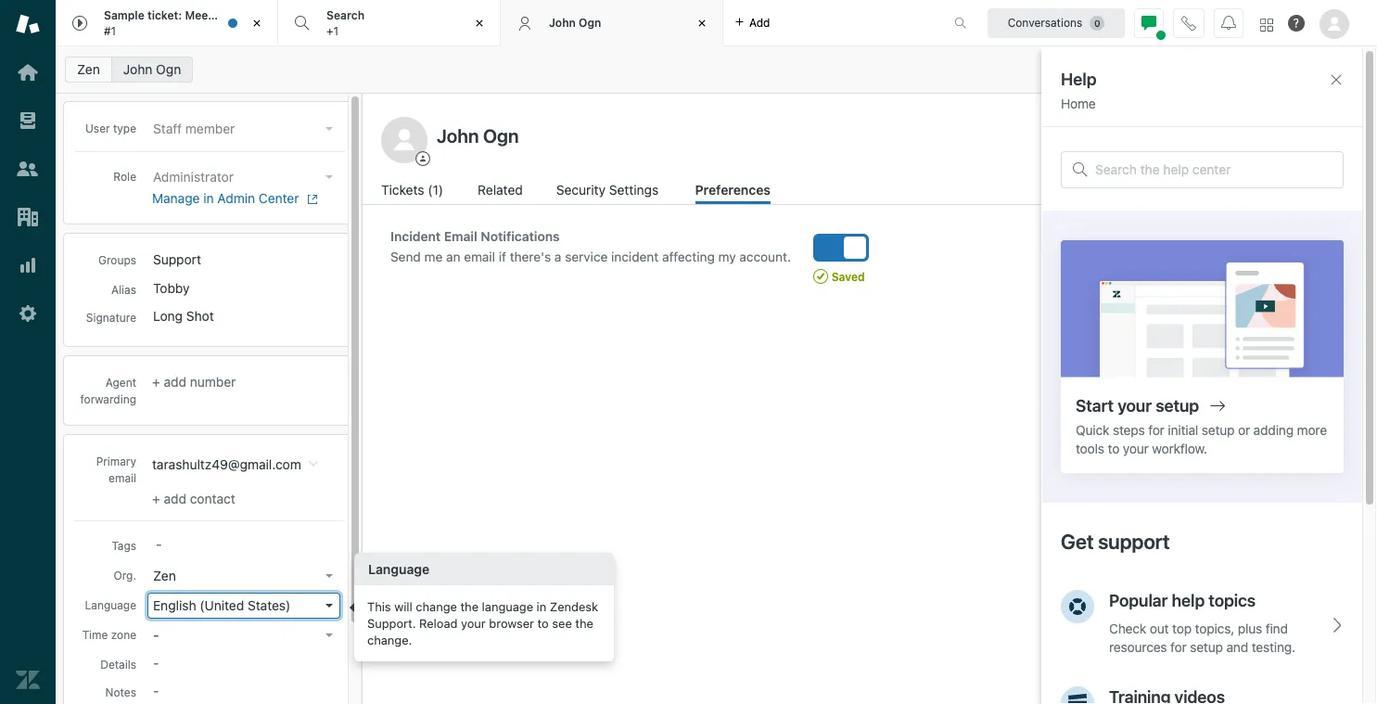 Task type: locate. For each thing, give the bounding box(es) containing it.
close image up secondary element
[[693, 14, 711, 32]]

0 vertical spatial zen
[[77, 61, 100, 77]]

+ left contact
[[152, 491, 160, 506]]

browser
[[489, 616, 534, 631]]

john ogn link
[[111, 57, 193, 83]]

staff
[[153, 121, 182, 136]]

arrow down image for member
[[326, 127, 333, 131]]

+ for + add number
[[152, 374, 160, 390]]

secondary element
[[56, 51, 1377, 88]]

saved
[[832, 270, 865, 284]]

0 vertical spatial add
[[749, 15, 770, 29]]

your
[[461, 616, 486, 631]]

add for add number
[[164, 374, 186, 390]]

1 vertical spatial zen
[[153, 568, 176, 583]]

2 arrow down image from the top
[[326, 604, 333, 608]]

0 vertical spatial email
[[464, 250, 495, 264]]

search +1
[[327, 8, 365, 38]]

0 vertical spatial john
[[549, 16, 576, 29]]

time zone
[[82, 628, 136, 642]]

2 vertical spatial arrow down image
[[326, 633, 333, 637]]

john
[[549, 16, 576, 29], [123, 61, 152, 77]]

ogn inside john ogn link
[[156, 61, 181, 77]]

john ogn inside tab
[[549, 16, 601, 29]]

add left contact
[[164, 491, 186, 506]]

add for add contact
[[164, 491, 186, 506]]

None text field
[[431, 122, 1208, 149]]

0 horizontal spatial the
[[215, 8, 233, 22]]

+
[[1226, 127, 1234, 143], [152, 374, 160, 390], [152, 491, 160, 506]]

2 vertical spatial add
[[164, 491, 186, 506]]

arrow down image
[[326, 175, 333, 179], [326, 574, 333, 578]]

john right zen link
[[123, 61, 152, 77]]

this will change the language in zendesk support. reload your browser to see the change.
[[367, 600, 598, 648]]

1 vertical spatial email
[[109, 471, 136, 485]]

1 vertical spatial john
[[123, 61, 152, 77]]

preferences
[[695, 182, 771, 198]]

the down the zendesk on the bottom
[[575, 616, 594, 631]]

1 vertical spatial arrow down image
[[326, 604, 333, 608]]

0 vertical spatial in
[[203, 190, 214, 206]]

english (united states) button
[[147, 593, 340, 619]]

+ add contact
[[152, 491, 235, 506]]

language up time zone
[[85, 598, 136, 612]]

english (united states)
[[153, 597, 291, 613]]

notifications
[[481, 229, 560, 244]]

john inside secondary element
[[123, 61, 152, 77]]

ticket:
[[147, 8, 182, 22]]

incident
[[391, 229, 441, 244]]

1 vertical spatial ogn
[[156, 61, 181, 77]]

get started image
[[16, 60, 40, 84]]

1 vertical spatial the
[[460, 600, 479, 614]]

security
[[556, 182, 606, 198]]

email left if
[[464, 250, 495, 264]]

sample
[[104, 8, 144, 22]]

(1)
[[428, 182, 443, 198]]

1 horizontal spatial in
[[537, 600, 547, 614]]

1 horizontal spatial the
[[460, 600, 479, 614]]

add
[[749, 15, 770, 29], [164, 374, 186, 390], [164, 491, 186, 506]]

notifications image
[[1222, 15, 1236, 30]]

language up will
[[368, 562, 430, 577]]

tickets (1) link
[[381, 180, 447, 204]]

0 vertical spatial ogn
[[579, 16, 601, 29]]

0 horizontal spatial ogn
[[156, 61, 181, 77]]

account.
[[740, 250, 791, 264]]

0 vertical spatial +
[[1226, 127, 1234, 143]]

arrow down image inside administrator button
[[326, 175, 333, 179]]

send
[[391, 250, 421, 264]]

0 vertical spatial language
[[368, 562, 430, 577]]

add up secondary element
[[749, 15, 770, 29]]

john ogn
[[549, 16, 601, 29], [123, 61, 181, 77]]

email down primary
[[109, 471, 136, 485]]

zendesk products image
[[1261, 18, 1274, 31]]

tabs tab list
[[56, 0, 935, 46]]

zen
[[77, 61, 100, 77], [153, 568, 176, 583]]

1 horizontal spatial close image
[[693, 14, 711, 32]]

language
[[368, 562, 430, 577], [85, 598, 136, 612]]

1 vertical spatial in
[[537, 600, 547, 614]]

tobby
[[153, 280, 190, 296]]

0 horizontal spatial close image
[[248, 14, 266, 32]]

1 tab from the left
[[56, 0, 278, 46]]

arrow down image inside zen button
[[326, 574, 333, 578]]

ogn inside the john ogn tab
[[579, 16, 601, 29]]

0 horizontal spatial zen
[[77, 61, 100, 77]]

user type
[[85, 122, 136, 135]]

0 horizontal spatial john ogn
[[123, 61, 181, 77]]

1 vertical spatial add
[[164, 374, 186, 390]]

the for language
[[460, 600, 479, 614]]

1 horizontal spatial john ogn
[[549, 16, 601, 29]]

0 vertical spatial arrow down image
[[326, 127, 333, 131]]

views image
[[16, 109, 40, 133]]

+ inside button
[[1226, 127, 1234, 143]]

john right close image
[[549, 16, 576, 29]]

0 vertical spatial john ogn
[[549, 16, 601, 29]]

0 vertical spatial the
[[215, 8, 233, 22]]

related link
[[478, 180, 525, 204]]

john ogn tab
[[501, 0, 724, 46]]

manage
[[152, 190, 200, 206]]

customers image
[[16, 157, 40, 181]]

support.
[[367, 616, 416, 631]]

1 horizontal spatial zen
[[153, 568, 176, 583]]

arrow down image inside 'staff member' button
[[326, 127, 333, 131]]

close image
[[248, 14, 266, 32], [693, 14, 711, 32]]

in down administrator
[[203, 190, 214, 206]]

organizations image
[[16, 205, 40, 229]]

if
[[499, 250, 506, 264]]

in inside this will change the language in zendesk support. reload your browser to see the change.
[[537, 600, 547, 614]]

add inside popup button
[[749, 15, 770, 29]]

1 horizontal spatial email
[[464, 250, 495, 264]]

zen up user
[[77, 61, 100, 77]]

in up to
[[537, 600, 547, 614]]

+ right agent
[[152, 374, 160, 390]]

long
[[153, 308, 183, 324]]

the inside sample ticket: meet the ticket #1
[[215, 8, 233, 22]]

3 arrow down image from the top
[[326, 633, 333, 637]]

+ left new
[[1226, 127, 1234, 143]]

1 vertical spatial arrow down image
[[326, 574, 333, 578]]

search
[[327, 8, 365, 22]]

in
[[203, 190, 214, 206], [537, 600, 547, 614]]

a
[[555, 250, 562, 264]]

tags
[[112, 539, 136, 553]]

arrow down image
[[326, 127, 333, 131], [326, 604, 333, 608], [326, 633, 333, 637]]

2 vertical spatial the
[[575, 616, 594, 631]]

conversations
[[1008, 15, 1083, 29]]

1 vertical spatial john ogn
[[123, 61, 181, 77]]

1 arrow down image from the top
[[326, 127, 333, 131]]

user
[[85, 122, 110, 135]]

2 horizontal spatial the
[[575, 616, 594, 631]]

close image
[[470, 14, 489, 32]]

email
[[464, 250, 495, 264], [109, 471, 136, 485]]

2 close image from the left
[[693, 14, 711, 32]]

notes
[[105, 685, 136, 699]]

the up the your
[[460, 600, 479, 614]]

role
[[113, 170, 136, 184]]

to
[[538, 616, 549, 631]]

close image right meet
[[248, 14, 266, 32]]

0 vertical spatial arrow down image
[[326, 175, 333, 179]]

2 arrow down image from the top
[[326, 574, 333, 578]]

get help image
[[1288, 15, 1305, 32]]

staff member button
[[147, 116, 340, 142]]

email
[[444, 229, 477, 244]]

add left number
[[164, 374, 186, 390]]

1 vertical spatial language
[[85, 598, 136, 612]]

john inside tab
[[549, 16, 576, 29]]

tab
[[56, 0, 278, 46], [278, 0, 501, 46]]

2 vertical spatial +
[[152, 491, 160, 506]]

+ add number
[[152, 374, 236, 390]]

0 horizontal spatial email
[[109, 471, 136, 485]]

+ new ticket
[[1226, 127, 1304, 143]]

1 arrow down image from the top
[[326, 175, 333, 179]]

time
[[82, 628, 108, 642]]

1 close image from the left
[[248, 14, 266, 32]]

will
[[394, 600, 413, 614]]

support
[[153, 251, 201, 267]]

arrow down image inside english (united states) button
[[326, 604, 333, 608]]

1 horizontal spatial ogn
[[579, 16, 601, 29]]

affecting
[[662, 250, 715, 264]]

the right meet
[[215, 8, 233, 22]]

1 vertical spatial +
[[152, 374, 160, 390]]

0 horizontal spatial john
[[123, 61, 152, 77]]

see
[[552, 616, 572, 631]]

zen up english
[[153, 568, 176, 583]]

the
[[215, 8, 233, 22], [460, 600, 479, 614], [575, 616, 594, 631]]

administrator
[[153, 169, 234, 185]]

1 horizontal spatial john
[[549, 16, 576, 29]]

2 tab from the left
[[278, 0, 501, 46]]

0 horizontal spatial in
[[203, 190, 214, 206]]



Task type: vqa. For each thing, say whether or not it's contained in the screenshot.


Task type: describe. For each thing, give the bounding box(es) containing it.
long shot
[[153, 308, 214, 324]]

security settings
[[556, 182, 659, 198]]

+ for + new ticket
[[1226, 127, 1234, 143]]

security settings link
[[556, 180, 664, 204]]

admin
[[217, 190, 255, 206]]

arrow down image for (united
[[326, 604, 333, 608]]

this
[[367, 600, 391, 614]]

reload
[[419, 616, 458, 631]]

+ new ticket button
[[1216, 122, 1314, 149]]

close image inside tab
[[248, 14, 266, 32]]

meet
[[185, 8, 212, 22]]

tickets
[[381, 182, 424, 198]]

(united
[[200, 597, 244, 613]]

email inside incident email notifications send me an email if there's a service incident affecting my account.
[[464, 250, 495, 264]]

manage in admin center link
[[152, 190, 333, 207]]

center
[[259, 190, 299, 206]]

primary email
[[96, 454, 136, 485]]

#1
[[104, 24, 116, 38]]

groups
[[98, 253, 136, 267]]

conversations button
[[988, 8, 1125, 38]]

preferences link
[[695, 180, 771, 204]]

signature
[[86, 311, 136, 325]]

arrow down image inside - button
[[326, 633, 333, 637]]

zendesk support image
[[16, 12, 40, 36]]

forwarding
[[80, 392, 136, 406]]

add button
[[724, 0, 781, 45]]

change
[[416, 600, 457, 614]]

zen button
[[147, 563, 340, 589]]

- button
[[147, 622, 340, 648]]

1 horizontal spatial language
[[368, 562, 430, 577]]

arrow down image for administrator
[[326, 175, 333, 179]]

the for ticket
[[215, 8, 233, 22]]

org.
[[114, 569, 136, 582]]

primary
[[96, 454, 136, 468]]

administrator button
[[147, 164, 340, 190]]

details
[[100, 658, 136, 672]]

sample ticket: meet the ticket #1
[[104, 8, 267, 38]]

alias
[[111, 283, 136, 297]]

service
[[565, 250, 608, 264]]

related
[[478, 182, 523, 198]]

change.
[[367, 633, 412, 648]]

number
[[190, 374, 236, 390]]

there's
[[510, 250, 551, 264]]

arrow down image for zen
[[326, 574, 333, 578]]

new
[[1237, 127, 1264, 143]]

+ for + add contact
[[152, 491, 160, 506]]

language
[[482, 600, 533, 614]]

close image inside the john ogn tab
[[693, 14, 711, 32]]

zen inside button
[[153, 568, 176, 583]]

ticket
[[1268, 127, 1304, 143]]

my
[[718, 250, 736, 264]]

an
[[446, 250, 460, 264]]

0 horizontal spatial language
[[85, 598, 136, 612]]

tarashultz49@gmail.com
[[152, 456, 301, 472]]

type
[[113, 122, 136, 135]]

staff member
[[153, 121, 235, 136]]

incident email notifications send me an email if there's a service incident affecting my account.
[[391, 229, 791, 264]]

john ogn inside secondary element
[[123, 61, 181, 77]]

- field
[[148, 534, 339, 555]]

button displays agent's chat status as online. image
[[1142, 15, 1157, 30]]

settings
[[609, 182, 659, 198]]

shot
[[186, 308, 214, 324]]

tab containing sample ticket: meet the ticket
[[56, 0, 278, 46]]

english
[[153, 597, 196, 613]]

incident
[[611, 250, 659, 264]]

in inside "manage in admin center" link
[[203, 190, 214, 206]]

+1
[[327, 24, 339, 38]]

tickets (1)
[[381, 182, 443, 198]]

states)
[[248, 597, 291, 613]]

agent forwarding
[[80, 376, 136, 406]]

main element
[[0, 0, 56, 704]]

zen inside secondary element
[[77, 61, 100, 77]]

email inside primary email
[[109, 471, 136, 485]]

manage in admin center
[[152, 190, 299, 206]]

zendesk image
[[16, 668, 40, 692]]

ticket
[[236, 8, 267, 22]]

reporting image
[[16, 253, 40, 277]]

zendesk
[[550, 600, 598, 614]]

admin image
[[16, 301, 40, 326]]

agent
[[105, 376, 136, 390]]

-
[[153, 627, 159, 643]]

member
[[185, 121, 235, 136]]

zone
[[111, 628, 136, 642]]

tab containing search
[[278, 0, 501, 46]]



